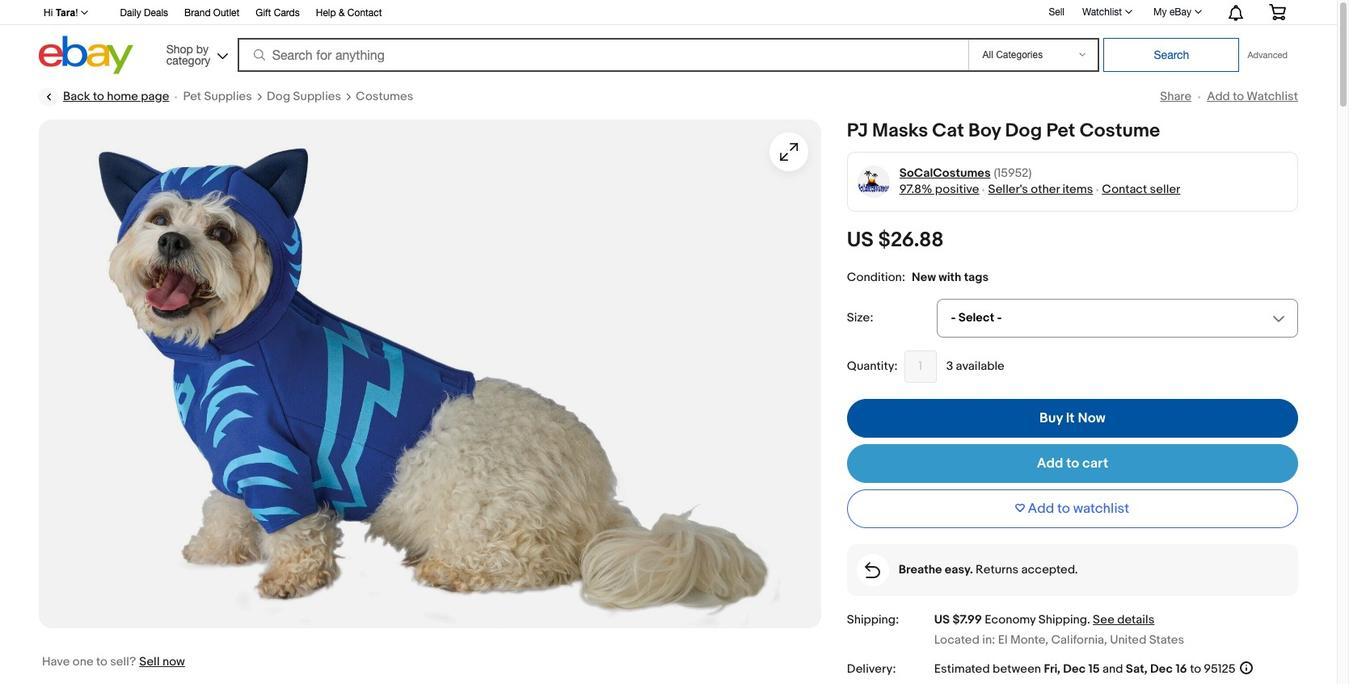 Task type: vqa. For each thing, say whether or not it's contained in the screenshot.
'SELLER' at right
yes



Task type: locate. For each thing, give the bounding box(es) containing it.
contact left seller
[[1102, 182, 1147, 197]]

deals
[[144, 7, 168, 19]]

breathe easy. returns accepted.
[[899, 563, 1078, 578]]

share
[[1160, 89, 1192, 104]]

sell left watchlist link
[[1049, 6, 1065, 17]]

shipping:
[[847, 613, 899, 628]]

1 vertical spatial watchlist
[[1247, 89, 1298, 104]]

gift cards
[[256, 7, 300, 19]]

between
[[993, 662, 1041, 678]]

add for add to cart
[[1037, 456, 1063, 472]]

2 supplies from the left
[[293, 89, 341, 104]]

have one to sell? sell now
[[42, 655, 185, 670]]

0 horizontal spatial contact
[[347, 7, 382, 19]]

to right back
[[93, 89, 104, 104]]

0 vertical spatial us
[[847, 228, 874, 253]]

add inside button
[[1028, 501, 1054, 517]]

contact seller
[[1102, 182, 1180, 197]]

watchlist down advanced
[[1247, 89, 1298, 104]]

to down advanced link
[[1233, 89, 1244, 104]]

size
[[847, 310, 870, 326]]

pet down category
[[183, 89, 201, 104]]

3
[[946, 359, 953, 374]]

pet left costume
[[1046, 120, 1075, 142]]

1 horizontal spatial pet
[[1046, 120, 1075, 142]]

Quantity: text field
[[904, 351, 937, 383]]

1 horizontal spatial dog
[[1005, 120, 1042, 142]]

seller's
[[988, 182, 1028, 197]]

us
[[847, 228, 874, 253], [934, 613, 950, 628]]

socalcostumes (15952)
[[899, 166, 1032, 181]]

daily deals link
[[120, 5, 168, 23]]

supplies for dog supplies
[[293, 89, 341, 104]]

1 vertical spatial add
[[1037, 456, 1063, 472]]

1 vertical spatial pet
[[1046, 120, 1075, 142]]

to inside button
[[1057, 501, 1070, 517]]

pj masks cat boy dog pet costume
[[847, 120, 1160, 142]]

contact inside 'account' navigation
[[347, 7, 382, 19]]

located
[[934, 633, 980, 649]]

masks
[[872, 120, 928, 142]]

estimated
[[934, 662, 990, 678]]

costume
[[1080, 120, 1160, 142]]

0 horizontal spatial supplies
[[204, 89, 252, 104]]

now
[[1078, 411, 1106, 427]]

us left $7.99
[[934, 613, 950, 628]]

1 vertical spatial contact
[[1102, 182, 1147, 197]]

supplies left costumes on the left of the page
[[293, 89, 341, 104]]

0 vertical spatial pet
[[183, 89, 201, 104]]

now
[[162, 655, 185, 670]]

back
[[63, 89, 90, 104]]

dec left the 16
[[1150, 662, 1173, 678]]

0 horizontal spatial us
[[847, 228, 874, 253]]

contact right &
[[347, 7, 382, 19]]

delivery:
[[847, 662, 896, 678]]

supplies
[[204, 89, 252, 104], [293, 89, 341, 104]]

1 vertical spatial dog
[[1005, 120, 1042, 142]]

sell left now on the left bottom of page
[[139, 655, 160, 670]]

1 horizontal spatial contact
[[1102, 182, 1147, 197]]

contact
[[347, 7, 382, 19], [1102, 182, 1147, 197]]

add down add to cart
[[1028, 501, 1054, 517]]

watchlist link
[[1073, 2, 1140, 22]]

add to watchlist
[[1207, 89, 1298, 104]]

to right the 16
[[1190, 662, 1201, 678]]

dec left 15 on the right bottom of page
[[1063, 662, 1086, 678]]

breathe
[[899, 563, 942, 578]]

us up the condition:
[[847, 228, 874, 253]]

1 horizontal spatial us
[[934, 613, 950, 628]]

share button
[[1160, 89, 1192, 104]]

dog right pet supplies
[[267, 89, 290, 104]]

hi tara !
[[44, 7, 78, 19]]

0 vertical spatial watchlist
[[1082, 6, 1122, 18]]

pet
[[183, 89, 201, 104], [1046, 120, 1075, 142]]

1 horizontal spatial supplies
[[293, 89, 341, 104]]

shop by category banner
[[35, 0, 1298, 78]]

socalcostumes image
[[857, 165, 890, 198]]

1 horizontal spatial dec
[[1150, 662, 1173, 678]]

1 dec from the left
[[1063, 662, 1086, 678]]

0 horizontal spatial dog
[[267, 89, 290, 104]]

states
[[1149, 633, 1184, 649]]

advanced link
[[1240, 39, 1296, 71]]

tags
[[964, 270, 989, 285]]

cat
[[932, 120, 964, 142]]

supplies for pet supplies
[[204, 89, 252, 104]]

see details link
[[1093, 613, 1155, 628]]

watchlist inside 'account' navigation
[[1082, 6, 1122, 18]]

!
[[75, 7, 78, 19]]

help & contact
[[316, 7, 382, 19]]

costumes link
[[356, 89, 413, 105]]

dog right boy
[[1005, 120, 1042, 142]]

add
[[1207, 89, 1230, 104], [1037, 456, 1063, 472], [1028, 501, 1054, 517]]

california,
[[1051, 633, 1107, 649]]

account navigation
[[35, 0, 1298, 25]]

0 vertical spatial sell
[[1049, 6, 1065, 17]]

0 vertical spatial add
[[1207, 89, 1230, 104]]

with
[[939, 270, 961, 285]]

daily
[[120, 7, 141, 19]]

help
[[316, 7, 336, 19]]

new
[[912, 270, 936, 285]]

see
[[1093, 613, 1115, 628]]

add to watchlist button
[[847, 490, 1298, 529]]

to for watchlist
[[1057, 501, 1070, 517]]

positive
[[935, 182, 979, 197]]

located in: el monte, california, united states
[[934, 633, 1184, 649]]

1 supplies from the left
[[204, 89, 252, 104]]

add left the cart at right bottom
[[1037, 456, 1063, 472]]

sell link
[[1041, 6, 1072, 17]]

0 vertical spatial contact
[[347, 7, 382, 19]]

1 horizontal spatial sell
[[1049, 6, 1065, 17]]

watchlist right sell link
[[1082, 6, 1122, 18]]

category
[[166, 54, 210, 67]]

to left the cart at right bottom
[[1066, 456, 1079, 472]]

sell now link
[[139, 655, 185, 670]]

to left the watchlist
[[1057, 501, 1070, 517]]

2 vertical spatial add
[[1028, 501, 1054, 517]]

add right share button
[[1207, 89, 1230, 104]]

none submit inside shop by category banner
[[1104, 38, 1240, 72]]

to
[[93, 89, 104, 104], [1233, 89, 1244, 104], [1066, 456, 1079, 472], [1057, 501, 1070, 517], [96, 655, 107, 670], [1190, 662, 1201, 678]]

page
[[141, 89, 169, 104]]

dec
[[1063, 662, 1086, 678], [1150, 662, 1173, 678]]

1 vertical spatial us
[[934, 613, 950, 628]]

cart
[[1082, 456, 1108, 472]]

economy
[[985, 613, 1036, 628]]

gift cards link
[[256, 5, 300, 23]]

3 available
[[946, 359, 1005, 374]]

accepted.
[[1021, 563, 1078, 578]]

97.8%
[[899, 182, 932, 197]]

supplies down category
[[204, 89, 252, 104]]

0 horizontal spatial watchlist
[[1082, 6, 1122, 18]]

have
[[42, 655, 70, 670]]

advanced
[[1248, 50, 1288, 60]]

0 horizontal spatial dec
[[1063, 662, 1086, 678]]

home
[[107, 89, 138, 104]]

None submit
[[1104, 38, 1240, 72]]

0 horizontal spatial sell
[[139, 655, 160, 670]]

and
[[1103, 662, 1123, 678]]

0 vertical spatial dog
[[267, 89, 290, 104]]



Task type: describe. For each thing, give the bounding box(es) containing it.
contact seller link
[[1102, 182, 1180, 197]]

tara
[[56, 7, 75, 19]]

sell inside 'account' navigation
[[1049, 6, 1065, 17]]

economy shipping . see details
[[985, 613, 1155, 628]]

my ebay
[[1154, 6, 1191, 18]]

1 vertical spatial sell
[[139, 655, 160, 670]]

help & contact link
[[316, 5, 382, 23]]

us for us $7.99
[[934, 613, 950, 628]]

quantity:
[[847, 359, 898, 374]]

brand outlet link
[[184, 5, 240, 23]]

2 dec from the left
[[1150, 662, 1173, 678]]

shipping
[[1038, 613, 1087, 628]]

add for add to watchlist
[[1028, 501, 1054, 517]]

cards
[[274, 7, 300, 19]]

shop
[[166, 42, 193, 55]]

ebay
[[1170, 6, 1191, 18]]

items
[[1063, 182, 1093, 197]]

el
[[998, 633, 1008, 649]]

to right the one
[[96, 655, 107, 670]]

returns
[[976, 563, 1019, 578]]

15
[[1088, 662, 1100, 678]]

with details__icon image
[[865, 563, 880, 579]]

97.8% positive
[[899, 182, 979, 197]]

0 horizontal spatial pet
[[183, 89, 201, 104]]

us $7.99
[[934, 613, 982, 628]]

brand outlet
[[184, 7, 240, 19]]

add for add to watchlist
[[1207, 89, 1230, 104]]

brand
[[184, 7, 211, 19]]

condition:
[[847, 270, 905, 285]]

pet supplies link
[[183, 89, 252, 105]]

fri,
[[1044, 662, 1060, 678]]

(15952)
[[994, 166, 1032, 181]]

buy
[[1040, 411, 1063, 427]]

condition: new with tags
[[847, 270, 989, 285]]

my ebay link
[[1145, 2, 1209, 22]]

back to home page
[[63, 89, 169, 104]]

outlet
[[213, 7, 240, 19]]

Search for anything text field
[[240, 40, 966, 70]]

buy it now
[[1040, 411, 1106, 427]]

to for home
[[93, 89, 104, 104]]

add to watchlist link
[[1207, 89, 1298, 104]]

16
[[1176, 662, 1187, 678]]

hi
[[44, 7, 53, 19]]

socalcostumes
[[899, 166, 991, 181]]

your shopping cart image
[[1268, 4, 1287, 20]]

it
[[1066, 411, 1075, 427]]

&
[[339, 7, 345, 19]]

shop by category
[[166, 42, 210, 67]]

97.8% positive link
[[899, 182, 979, 197]]

$7.99
[[953, 613, 982, 628]]

socalcostumes link
[[899, 166, 991, 182]]

to for watchlist
[[1233, 89, 1244, 104]]

pj masks cat boy dog pet costume - picture 1 of 1 image
[[39, 120, 821, 629]]

estimated between fri, dec 15 and sat, dec 16 to 95125
[[934, 662, 1236, 678]]

easy.
[[945, 563, 973, 578]]

us for us $26.88
[[847, 228, 874, 253]]

add to watchlist
[[1028, 501, 1130, 517]]

add to cart link
[[847, 445, 1298, 483]]

boy
[[968, 120, 1001, 142]]

dog supplies
[[267, 89, 341, 104]]

shop by category button
[[159, 36, 232, 71]]

sell?
[[110, 655, 136, 670]]

pj
[[847, 120, 868, 142]]

$26.88
[[878, 228, 944, 253]]

to for cart
[[1066, 456, 1079, 472]]

seller
[[1150, 182, 1180, 197]]

details
[[1117, 613, 1155, 628]]

buy it now link
[[847, 399, 1298, 438]]

dog supplies link
[[267, 89, 341, 105]]

my
[[1154, 6, 1167, 18]]

pet supplies
[[183, 89, 252, 104]]

daily deals
[[120, 7, 168, 19]]

seller's other items
[[988, 182, 1093, 197]]

sat,
[[1126, 662, 1148, 678]]

one
[[73, 655, 93, 670]]

1 horizontal spatial watchlist
[[1247, 89, 1298, 104]]

seller's other items link
[[988, 182, 1093, 197]]

monte,
[[1010, 633, 1048, 649]]

add to cart
[[1037, 456, 1108, 472]]

united
[[1110, 633, 1146, 649]]

costumes
[[356, 89, 413, 104]]



